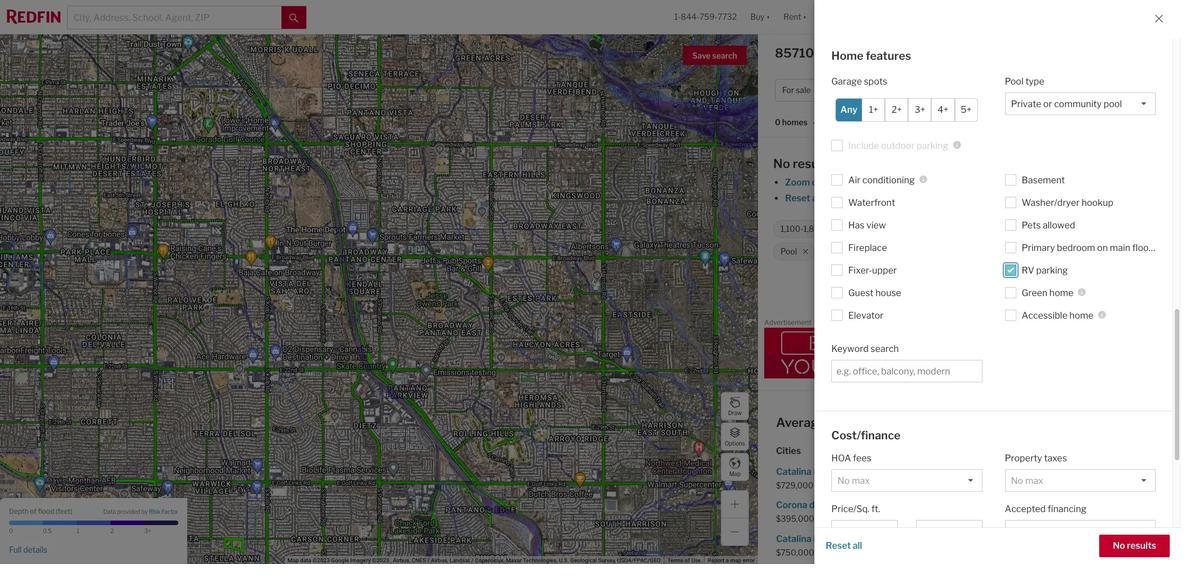 Task type: describe. For each thing, give the bounding box(es) containing it.
Any radio
[[835, 98, 863, 122]]

beds / baths button
[[963, 79, 1039, 102]]

data
[[103, 508, 116, 515]]

1,100-1,800 sq. ft.
[[781, 224, 847, 234]]

home features
[[831, 49, 911, 63]]

sahuarita
[[970, 500, 1011, 511]]

list box for accepted financing
[[1005, 520, 1156, 543]]

4
[[999, 224, 1004, 234]]

report a map error link
[[708, 557, 755, 564]]

average home prices near 85710, az
[[776, 415, 995, 430]]

(
[[56, 507, 58, 515]]

green home
[[1022, 287, 1074, 298]]

for inside corona de tucson homes for sale $395,000
[[885, 500, 898, 511]]

hookup
[[1082, 197, 1113, 208]]

financing
[[1048, 504, 1087, 514]]

submit search image
[[289, 13, 298, 22]]

catalina for catalina
[[776, 466, 812, 477]]

risk factor link
[[149, 508, 178, 516]]

taxes
[[1044, 453, 1067, 464]]

save search button
[[683, 46, 747, 65]]

1 horizontal spatial rv parking
[[1022, 265, 1068, 276]]

for sale button
[[775, 79, 832, 102]]

average
[[776, 415, 825, 430]]

1,100-
[[781, 224, 804, 234]]

pool for pool type
[[1005, 76, 1024, 87]]

technologies,
[[523, 557, 558, 564]]

data provided by risk factor
[[103, 508, 178, 515]]

copernicus,
[[475, 557, 505, 564]]

cities heading
[[776, 445, 1163, 457]]

hoa fees
[[831, 453, 871, 464]]

,
[[391, 557, 392, 564]]

5+ radio
[[955, 98, 978, 122]]

1-844-759-7732
[[674, 12, 737, 22]]

google image
[[3, 549, 40, 564]]

3
[[878, 224, 883, 234]]

waterfront
[[848, 197, 895, 208]]

type
[[1026, 76, 1044, 87]]

sale inside corona de tucson homes for sale $395,000
[[900, 500, 916, 511]]

5+
[[961, 104, 972, 115]]

0 horizontal spatial no
[[773, 156, 790, 171]]

)
[[71, 507, 72, 515]]

0 horizontal spatial 85710,
[[775, 46, 817, 60]]

1 vertical spatial rv
[[1022, 265, 1034, 276]]

all inside zoom out reset all filters or remove one of your filters below to see more homes
[[812, 193, 822, 204]]

accessible
[[1022, 310, 1068, 321]]

remove rv parking image
[[873, 248, 880, 255]]

has view
[[848, 220, 886, 230]]

0 horizontal spatial parking
[[839, 247, 867, 256]]

1-844-759-7732 link
[[674, 12, 737, 22]]

geological
[[570, 557, 597, 564]]

1 vertical spatial 85710,
[[932, 415, 974, 430]]

cities
[[776, 446, 801, 456]]

0 vertical spatial rv parking
[[827, 247, 867, 256]]

save search
[[692, 51, 737, 60]]

map for map data ©2023 google  imagery ©2023 , airbus, cnes / airbus, landsat / copernicus, maxar technologies, u.s. geological survey, usda/fpac/geo
[[288, 557, 299, 564]]

3+ radio
[[908, 98, 932, 122]]

redfin link
[[882, 286, 910, 297]]

0 for 0 homes •
[[775, 118, 781, 127]]

property
[[1005, 453, 1042, 464]]

reset all button
[[826, 535, 862, 557]]

view
[[867, 220, 886, 230]]

bedroom
[[1057, 242, 1095, 253]]

features
[[866, 49, 911, 63]]

85710, az homes for sale
[[775, 46, 930, 60]]

4+
[[938, 104, 949, 115]]

$395,000
[[776, 514, 814, 524]]

0 vertical spatial parking
[[917, 140, 948, 151]]

1 vertical spatial 3+
[[144, 527, 151, 534]]

for left sale
[[884, 46, 902, 60]]

garage spots
[[831, 76, 887, 87]]

cost/finance
[[831, 428, 901, 442]]

tucson inside corona de tucson homes for sale $395,000
[[822, 500, 853, 511]]

6
[[1104, 85, 1109, 95]]

property taxes
[[1005, 453, 1067, 464]]

3+ inside radio
[[915, 104, 925, 115]]

garage
[[831, 76, 862, 87]]

search for save search
[[712, 51, 737, 60]]

accepted financing
[[1005, 504, 1087, 514]]

0 horizontal spatial filters
[[823, 193, 849, 204]]

2
[[111, 527, 114, 534]]

1 horizontal spatial /
[[471, 557, 474, 564]]

homes inside catalina homes for sale $729,000
[[813, 466, 842, 477]]

home for green
[[1050, 287, 1074, 298]]

ad region
[[764, 327, 1175, 378]]

survey,
[[598, 557, 616, 564]]

landsat
[[450, 557, 470, 564]]

include
[[848, 140, 879, 151]]

prices
[[864, 415, 900, 430]]

map
[[730, 557, 741, 564]]

price/sq.
[[831, 504, 870, 514]]

sale inside sahuarita homes for sale $379,990
[[1058, 500, 1075, 511]]

home for average
[[828, 415, 861, 430]]

homes
[[840, 46, 882, 60]]

homes inside tucson homes for sale $364,263
[[1003, 466, 1031, 477]]

outdoor
[[881, 140, 915, 151]]

no results inside button
[[1113, 540, 1156, 551]]

homes inside zoom out reset all filters or remove one of your filters below to see more homes
[[1051, 193, 1079, 204]]

1 horizontal spatial ft.
[[872, 504, 880, 514]]

for inside catalina foothills homes for sale $750,000
[[882, 533, 894, 544]]

sale inside catalina foothills homes for sale $750,000
[[896, 533, 913, 544]]

accepted
[[1005, 504, 1046, 514]]

2 ©2023 from the left
[[372, 557, 389, 564]]

for inside sahuarita homes for sale $379,990
[[1044, 500, 1056, 511]]

map for map
[[729, 470, 741, 477]]

full
[[9, 545, 22, 554]]

1 ©2023 from the left
[[313, 557, 330, 564]]

results inside button
[[1127, 540, 1156, 551]]

error
[[743, 557, 755, 564]]

homes inside sahuarita homes for sale $379,990
[[1013, 500, 1042, 511]]

1 airbus, from the left
[[393, 557, 410, 564]]

844-
[[681, 12, 700, 22]]

pool for pool
[[781, 247, 797, 256]]

for inside tucson homes for sale $364,263
[[1033, 466, 1045, 477]]

0 horizontal spatial /
[[427, 557, 430, 564]]

3 acres-5 acres lot
[[878, 224, 947, 234]]

primary
[[1022, 242, 1055, 253]]

e.g. office, balcony, modern text field
[[837, 366, 977, 377]]

guest house
[[848, 287, 901, 298]]

map data ©2023 google  imagery ©2023 , airbus, cnes / airbus, landsat / copernicus, maxar technologies, u.s. geological survey, usda/fpac/geo
[[288, 557, 661, 564]]

reset inside button
[[826, 540, 851, 551]]

tucson homes for sale $364,263
[[970, 466, 1064, 490]]

759-
[[700, 12, 718, 22]]

conditioning
[[862, 175, 915, 185]]

terms
[[668, 557, 683, 564]]

data
[[300, 557, 311, 564]]

see
[[1009, 193, 1025, 204]]

1 vertical spatial to
[[989, 224, 997, 234]]

all filters • 6 button
[[1043, 79, 1117, 102]]

map region
[[0, 31, 772, 564]]

washer/dryer
[[1022, 197, 1080, 208]]



Task type: vqa. For each thing, say whether or not it's contained in the screenshot.
Catalina inside Catalina Foothills homes for sale $750,000
yes



Task type: locate. For each thing, give the bounding box(es) containing it.
sale inside tucson homes for sale $364,263
[[1047, 466, 1064, 477]]

0 horizontal spatial results
[[793, 156, 834, 171]]

0 horizontal spatial 3+
[[144, 527, 151, 534]]

imagery
[[350, 557, 371, 564]]

0 horizontal spatial az
[[820, 46, 837, 60]]

0 vertical spatial map
[[729, 470, 741, 477]]

list box up financing at the right bottom of page
[[1005, 469, 1156, 492]]

draw
[[728, 409, 742, 416]]

rv parking up fixer-
[[827, 247, 867, 256]]

report inside button
[[1150, 320, 1167, 327]]

for up 'homes for sale' link
[[1044, 500, 1056, 511]]

ft.
[[839, 224, 847, 234], [872, 504, 880, 514]]

2 vertical spatial home
[[828, 415, 861, 430]]

0 horizontal spatial tucson
[[822, 500, 853, 511]]

sort :
[[821, 118, 840, 127]]

zoom
[[785, 177, 810, 188]]

1-
[[674, 12, 681, 22]]

for
[[782, 85, 794, 95]]

pets
[[1022, 220, 1041, 230]]

1 vertical spatial home
[[1070, 310, 1094, 321]]

google
[[331, 557, 349, 564]]

0 vertical spatial all
[[812, 193, 822, 204]]

0 vertical spatial reset
[[785, 193, 810, 204]]

air
[[848, 175, 861, 185]]

0 vertical spatial ft.
[[839, 224, 847, 234]]

remove up to 4 stories image
[[1037, 226, 1043, 232]]

3+ right the 2+ radio
[[915, 104, 925, 115]]

az left homes
[[820, 46, 837, 60]]

list box for hoa fees
[[831, 469, 982, 492]]

draw button
[[721, 392, 749, 420]]

search up e.g. office, balcony, modern text field
[[871, 343, 899, 354]]

for down financing at the right bottom of page
[[1068, 533, 1080, 544]]

ft. right price/sq.
[[872, 504, 880, 514]]

catalina inside catalina homes for sale $729,000
[[776, 466, 812, 477]]

filters right your
[[945, 193, 969, 204]]

1 vertical spatial pool
[[781, 247, 797, 256]]

• for homes
[[813, 118, 816, 128]]

homes right more
[[1051, 193, 1079, 204]]

1 vertical spatial •
[[813, 118, 816, 128]]

homes inside corona de tucson homes for sale $395,000
[[855, 500, 884, 511]]

pool left the remove pool image
[[781, 247, 797, 256]]

for inside catalina homes for sale $729,000
[[844, 466, 856, 477]]

1 horizontal spatial az
[[977, 415, 995, 430]]

$729,000
[[776, 481, 814, 490]]

search right save at the top right
[[712, 51, 737, 60]]

save
[[692, 51, 711, 60]]

1+ radio
[[862, 98, 885, 122]]

1 horizontal spatial ©2023
[[372, 557, 389, 564]]

use
[[691, 557, 701, 564]]

0 for 0
[[9, 527, 13, 534]]

rv down 'sq.'
[[827, 247, 838, 256]]

report for report a map error
[[708, 557, 724, 564]]

ft. right 'sq.'
[[839, 224, 847, 234]]

0 horizontal spatial reset
[[785, 193, 810, 204]]

2+ radio
[[885, 98, 908, 122]]

recommended button
[[840, 117, 908, 128]]

map down options
[[729, 470, 741, 477]]

1 horizontal spatial rv
[[1022, 265, 1034, 276]]

fixer-upper
[[848, 265, 897, 276]]

remove pool image
[[802, 248, 809, 255]]

to inside zoom out reset all filters or remove one of your filters below to see more homes
[[999, 193, 1008, 204]]

1 horizontal spatial airbus,
[[431, 557, 448, 564]]

0 horizontal spatial pool
[[781, 247, 797, 256]]

2 horizontal spatial of
[[914, 193, 922, 204]]

has
[[848, 220, 865, 230]]

tucson right de
[[822, 500, 853, 511]]

details
[[23, 545, 47, 554]]

for left the —
[[882, 533, 894, 544]]

sq.
[[827, 224, 837, 234]]

report left ad
[[1150, 320, 1167, 327]]

©2023 right data
[[313, 557, 330, 564]]

/ inside 'button'
[[991, 85, 994, 95]]

of left the use
[[685, 557, 690, 564]]

home up hoa
[[828, 415, 861, 430]]

homes down property
[[1003, 466, 1031, 477]]

list box down price/sq. ft.
[[831, 520, 898, 543]]

1 vertical spatial no
[[1113, 540, 1125, 551]]

pima
[[964, 286, 986, 297]]

1 vertical spatial map
[[288, 557, 299, 564]]

0 vertical spatial home
[[1050, 287, 1074, 298]]

sale inside button
[[796, 85, 811, 95]]

0 up full
[[9, 527, 13, 534]]

washer/dryer hookup
[[1022, 197, 1113, 208]]

full details
[[9, 545, 47, 554]]

7732
[[718, 12, 737, 22]]

reset all
[[826, 540, 862, 551]]

2 airbus, from the left
[[431, 557, 448, 564]]

report a map error
[[708, 557, 755, 564]]

• inside 0 homes •
[[813, 118, 816, 128]]

2+
[[892, 104, 902, 115]]

list box down financing at the right bottom of page
[[1005, 520, 1156, 543]]

no results
[[773, 156, 834, 171], [1113, 540, 1156, 551]]

beds / baths
[[971, 85, 1017, 95]]

az up the "cities" heading
[[977, 415, 995, 430]]

parking right outdoor
[[917, 140, 948, 151]]

2 vertical spatial of
[[685, 557, 690, 564]]

0 vertical spatial no
[[773, 156, 790, 171]]

0 horizontal spatial to
[[989, 224, 997, 234]]

search
[[712, 51, 737, 60], [871, 343, 899, 354]]

2 horizontal spatial /
[[991, 85, 994, 95]]

report left 'a'
[[708, 557, 724, 564]]

spots
[[864, 76, 887, 87]]

up to 4 stories
[[977, 224, 1031, 234]]

2 horizontal spatial filters
[[1076, 85, 1098, 95]]

2 catalina from the top
[[776, 533, 812, 544]]

1 vertical spatial az
[[977, 415, 995, 430]]

0 horizontal spatial all
[[812, 193, 822, 204]]

0 vertical spatial catalina
[[776, 466, 812, 477]]

price
[[844, 85, 863, 95]]

homes inside 'homes for sale' link
[[1037, 533, 1066, 544]]

tucson
[[970, 466, 1001, 477], [822, 500, 853, 511]]

homes inside catalina foothills homes for sale $750,000
[[852, 533, 880, 544]]

no inside button
[[1113, 540, 1125, 551]]

1 horizontal spatial 85710,
[[932, 415, 974, 430]]

0 horizontal spatial of
[[30, 507, 36, 515]]

1 horizontal spatial no
[[1113, 540, 1125, 551]]

1 vertical spatial reset
[[826, 540, 851, 551]]

2 horizontal spatial parking
[[1036, 265, 1068, 276]]

1 vertical spatial ft.
[[872, 504, 880, 514]]

1 vertical spatial of
[[30, 507, 36, 515]]

0.5
[[43, 527, 52, 534]]

redfin
[[882, 286, 910, 297]]

corona
[[776, 500, 807, 511]]

catalina up $729,000
[[776, 466, 812, 477]]

1 vertical spatial all
[[853, 540, 862, 551]]

rv up 'green'
[[1022, 265, 1034, 276]]

0 vertical spatial no results
[[773, 156, 834, 171]]

1 vertical spatial catalina
[[776, 533, 812, 544]]

0 horizontal spatial 0
[[9, 527, 13, 534]]

1 horizontal spatial report
[[1150, 320, 1167, 327]]

guest
[[848, 287, 874, 298]]

to left see
[[999, 193, 1008, 204]]

0 vertical spatial results
[[793, 156, 834, 171]]

pool left type
[[1005, 76, 1024, 87]]

reset inside zoom out reset all filters or remove one of your filters below to see more homes
[[785, 193, 810, 204]]

1 horizontal spatial pool
[[1005, 76, 1024, 87]]

• inside button
[[1100, 85, 1102, 95]]

advertisement
[[764, 318, 812, 327]]

usda/fpac/geo
[[617, 557, 661, 564]]

1 vertical spatial results
[[1127, 540, 1156, 551]]

main
[[1110, 242, 1130, 253]]

0 horizontal spatial airbus,
[[393, 557, 410, 564]]

1 horizontal spatial search
[[871, 343, 899, 354]]

list box for property taxes
[[1005, 469, 1156, 492]]

filters inside all filters • 6 button
[[1076, 85, 1098, 95]]

85710, up the "cities" heading
[[932, 415, 974, 430]]

catalina inside catalina foothills homes for sale $750,000
[[776, 533, 812, 544]]

to left 4
[[989, 224, 997, 234]]

1 horizontal spatial parking
[[917, 140, 948, 151]]

filters right all
[[1076, 85, 1098, 95]]

foothills
[[813, 533, 850, 544]]

primary bedroom on main floor
[[1022, 242, 1152, 253]]

1 horizontal spatial to
[[999, 193, 1008, 204]]

parking up 85710
[[1036, 265, 1068, 276]]

85710, up for sale
[[775, 46, 817, 60]]

1 vertical spatial rv parking
[[1022, 265, 1068, 276]]

homes down price/sq. ft.
[[852, 533, 880, 544]]

remove 1,100-1,800 sq. ft. image
[[854, 226, 860, 232]]

terms of use link
[[668, 557, 701, 564]]

0 horizontal spatial •
[[813, 118, 816, 128]]

parking up fixer-
[[839, 247, 867, 256]]

remove
[[862, 193, 894, 204]]

0 inside 0 homes •
[[775, 118, 781, 127]]

homes down for sale
[[782, 118, 808, 127]]

sort
[[821, 118, 838, 127]]

0 vertical spatial search
[[712, 51, 737, 60]]

pets allowed
[[1022, 220, 1075, 230]]

0 vertical spatial tucson
[[970, 466, 1001, 477]]

1 vertical spatial search
[[871, 343, 899, 354]]

1+
[[869, 104, 878, 115]]

homes inside 0 homes •
[[782, 118, 808, 127]]

catalina up $750,000 at the bottom right
[[776, 533, 812, 544]]

homes up catalina foothills homes for sale $750,000
[[855, 500, 884, 511]]

reset down zoom
[[785, 193, 810, 204]]

©2023
[[313, 557, 330, 564], [372, 557, 389, 564]]

reset down corona de tucson homes for sale $395,000
[[826, 540, 851, 551]]

0 vertical spatial report
[[1150, 320, 1167, 327]]

0 horizontal spatial no results
[[773, 156, 834, 171]]

up
[[977, 224, 988, 234]]

3+
[[915, 104, 925, 115], [144, 527, 151, 534]]

1 vertical spatial 0
[[9, 527, 13, 534]]

no up zoom
[[773, 156, 790, 171]]

•
[[1100, 85, 1102, 95], [813, 118, 816, 128]]

search for keyword search
[[871, 343, 899, 354]]

results
[[793, 156, 834, 171], [1127, 540, 1156, 551]]

lot
[[937, 224, 947, 234]]

home right accessible
[[1070, 310, 1094, 321]]

©2023 left ','
[[372, 557, 389, 564]]

on
[[1097, 242, 1108, 253]]

include outdoor parking
[[848, 140, 948, 151]]

search inside button
[[712, 51, 737, 60]]

by
[[141, 508, 148, 515]]

for right price/sq. ft.
[[885, 500, 898, 511]]

0 vertical spatial 0
[[775, 118, 781, 127]]

0 vertical spatial rv
[[827, 247, 838, 256]]

list box
[[1005, 92, 1156, 115], [831, 469, 982, 492], [1005, 469, 1156, 492], [831, 520, 898, 543], [916, 520, 982, 543], [1005, 520, 1156, 543]]

homes for sale
[[1037, 533, 1099, 544]]

5
[[908, 224, 913, 234]]

0 vertical spatial 3+
[[915, 104, 925, 115]]

1 horizontal spatial results
[[1127, 540, 1156, 551]]

1 catalina from the top
[[776, 466, 812, 477]]

tucson up $364,263
[[970, 466, 1001, 477]]

0 vertical spatial of
[[914, 193, 922, 204]]

report ad button
[[1150, 320, 1175, 329]]

2023
[[1100, 224, 1120, 234]]

of for terms of use
[[685, 557, 690, 564]]

airbus, right ','
[[393, 557, 410, 564]]

all right foothills
[[853, 540, 862, 551]]

1 horizontal spatial 0
[[775, 118, 781, 127]]

tucson inside tucson homes for sale $364,263
[[970, 466, 1001, 477]]

catalina for catalina foothills
[[776, 533, 812, 544]]

map left data
[[288, 557, 299, 564]]

0 horizontal spatial ft.
[[839, 224, 847, 234]]

/ right the landsat
[[471, 557, 474, 564]]

of left flood at the left of the page
[[30, 507, 36, 515]]

keyword
[[831, 343, 869, 354]]

1 horizontal spatial tucson
[[970, 466, 1001, 477]]

for
[[884, 46, 902, 60], [844, 466, 856, 477], [1033, 466, 1045, 477], [885, 500, 898, 511], [1044, 500, 1056, 511], [882, 533, 894, 544], [1068, 533, 1080, 544]]

1 horizontal spatial map
[[729, 470, 741, 477]]

0 vertical spatial 85710,
[[775, 46, 817, 60]]

1 horizontal spatial all
[[853, 540, 862, 551]]

0 down "for sale" button
[[775, 118, 781, 127]]

0 horizontal spatial ©2023
[[313, 557, 330, 564]]

no right homes for sale
[[1113, 540, 1125, 551]]

1 horizontal spatial •
[[1100, 85, 1102, 95]]

home up accessible home
[[1050, 287, 1074, 298]]

airbus, left the landsat
[[431, 557, 448, 564]]

beds
[[971, 85, 989, 95]]

homes down hoa
[[813, 466, 842, 477]]

home for accessible
[[1070, 310, 1094, 321]]

pool
[[1005, 76, 1024, 87], [781, 247, 797, 256]]

1 horizontal spatial 3+
[[915, 104, 925, 115]]

homes down accepted financing
[[1037, 533, 1066, 544]]

options
[[725, 440, 745, 446]]

1 horizontal spatial of
[[685, 557, 690, 564]]

/ right cnes
[[427, 557, 430, 564]]

for down hoa fees
[[844, 466, 856, 477]]

1 vertical spatial parking
[[839, 247, 867, 256]]

built after 2023
[[1061, 224, 1120, 234]]

to
[[999, 193, 1008, 204], [989, 224, 997, 234]]

all filters • 6
[[1064, 85, 1109, 95]]

maxar
[[506, 557, 522, 564]]

0 horizontal spatial rv parking
[[827, 247, 867, 256]]

all inside button
[[853, 540, 862, 551]]

• for filters
[[1100, 85, 1102, 95]]

3+ down by on the left bottom of page
[[144, 527, 151, 534]]

option group containing any
[[835, 98, 978, 122]]

0 horizontal spatial search
[[712, 51, 737, 60]]

list box right the —
[[916, 520, 982, 543]]

sale inside catalina homes for sale $729,000
[[858, 466, 875, 477]]

de
[[809, 500, 820, 511]]

0 horizontal spatial rv
[[827, 247, 838, 256]]

list box for pool type
[[1005, 92, 1156, 115]]

4+ radio
[[932, 98, 955, 122]]

air conditioning
[[848, 175, 915, 185]]

homes down tucson homes for sale $364,263
[[1013, 500, 1042, 511]]

1 horizontal spatial filters
[[945, 193, 969, 204]]

0 vertical spatial to
[[999, 193, 1008, 204]]

of inside zoom out reset all filters or remove one of your filters below to see more homes
[[914, 193, 922, 204]]

all
[[1064, 85, 1074, 95]]

report for report ad
[[1150, 320, 1167, 327]]

0 horizontal spatial report
[[708, 557, 724, 564]]

rv
[[827, 247, 838, 256], [1022, 265, 1034, 276]]

floor
[[1132, 242, 1152, 253]]

1 vertical spatial tucson
[[822, 500, 853, 511]]

rv parking up 85710
[[1022, 265, 1068, 276]]

• left sort at the top right of the page
[[813, 118, 816, 128]]

filters
[[1076, 85, 1098, 95], [823, 193, 849, 204], [945, 193, 969, 204]]

price/sq. ft.
[[831, 504, 880, 514]]

homes
[[782, 118, 808, 127], [1051, 193, 1079, 204], [813, 466, 842, 477], [1003, 466, 1031, 477], [855, 500, 884, 511], [1013, 500, 1042, 511], [852, 533, 880, 544], [1037, 533, 1066, 544]]

0 homes •
[[775, 118, 816, 128]]

of right one
[[914, 193, 922, 204]]

• left 6
[[1100, 85, 1102, 95]]

0 vertical spatial az
[[820, 46, 837, 60]]

of for depth of flood ( feet )
[[30, 507, 36, 515]]

all down out
[[812, 193, 822, 204]]

1 horizontal spatial reset
[[826, 540, 851, 551]]

list box down the fees
[[831, 469, 982, 492]]

map inside button
[[729, 470, 741, 477]]

list box down type
[[1005, 92, 1156, 115]]

1 vertical spatial report
[[708, 557, 724, 564]]

filters left or
[[823, 193, 849, 204]]

0 horizontal spatial map
[[288, 557, 299, 564]]

1 horizontal spatial no results
[[1113, 540, 1156, 551]]

for down property taxes
[[1033, 466, 1045, 477]]

option group
[[835, 98, 978, 122]]

/ right beds
[[991, 85, 994, 95]]

parking
[[917, 140, 948, 151], [839, 247, 867, 256], [1036, 265, 1068, 276]]

0 vertical spatial •
[[1100, 85, 1102, 95]]

terms of use
[[668, 557, 701, 564]]

cnes
[[412, 557, 426, 564]]

2 vertical spatial parking
[[1036, 265, 1068, 276]]

fixer-
[[848, 265, 872, 276]]



